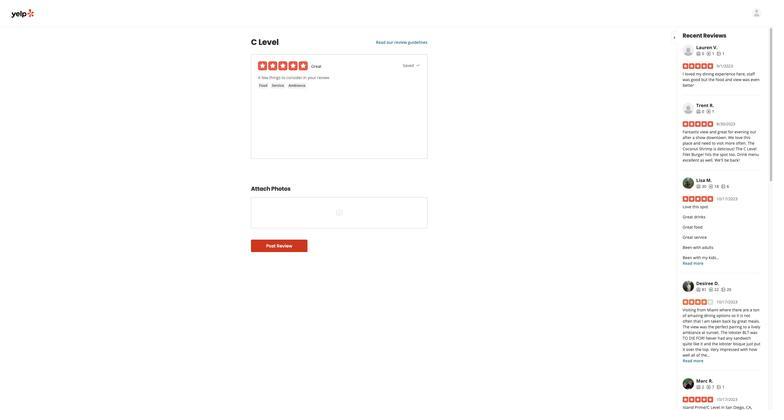 Task type: vqa. For each thing, say whether or not it's contained in the screenshot.
8
no



Task type: locate. For each thing, give the bounding box(es) containing it.
and inside i loved my dining experience here, staff was good but the food and view was even better
[[726, 77, 733, 82]]

1 horizontal spatial is
[[741, 313, 744, 318]]

0 horizontal spatial i
[[683, 71, 684, 77]]

be
[[725, 157, 730, 163]]

1 vertical spatial is
[[741, 313, 744, 318]]

20
[[727, 287, 732, 292]]

my
[[696, 71, 702, 77], [703, 255, 708, 260]]

great up your
[[311, 64, 322, 69]]

with up read more
[[694, 255, 702, 260]]

friends element down lauren
[[697, 51, 705, 57]]

great
[[718, 129, 728, 135], [738, 318, 748, 324]]

been for been with adults
[[683, 245, 693, 250]]

0 vertical spatial with
[[694, 245, 702, 250]]

photo of lauren v. image
[[683, 45, 695, 56]]

0 vertical spatial r.
[[710, 102, 715, 109]]

1 vertical spatial 16 review v2 image
[[709, 184, 714, 189]]

great for great service
[[683, 235, 694, 240]]

after
[[683, 135, 692, 140]]

1 0 from the top
[[702, 51, 705, 56]]

i left loved
[[683, 71, 684, 77]]

the right often.
[[748, 140, 755, 146]]

reviews element for desiree
[[709, 287, 719, 292]]

2 16 friends v2 image from the top
[[697, 287, 701, 292]]

photo of trent r. image
[[683, 103, 695, 114]]

friends element
[[697, 51, 705, 57], [697, 109, 705, 114], [697, 184, 707, 189], [697, 287, 707, 292], [697, 384, 705, 390]]

4 friends element from the top
[[697, 287, 707, 292]]

3 5 star rating image from the top
[[683, 196, 714, 202]]

i inside visiting from miami where there are a ton of amazing dining options so it is not often that i am taken back by great meals. the view was the perfect pairing to a lively ambiance at sunset. the lobster blt was to die for! never had any sandwich quite like it and the lobster bisque just put it over the top. very impressed with how well all of the… read more
[[703, 318, 704, 324]]

0 horizontal spatial my
[[696, 71, 702, 77]]

1 5 star rating image from the top
[[683, 63, 714, 69]]

great down great drinks
[[683, 224, 694, 230]]

reviews element down m.
[[709, 184, 719, 189]]

2 vertical spatial 16 friends v2 image
[[697, 385, 701, 389]]

reviews element down d.
[[709, 287, 719, 292]]

experience
[[716, 71, 736, 77]]

16 friends v2 image for lauren v.
[[697, 51, 701, 56]]

photos element for lisa m.
[[722, 184, 730, 189]]

4 star rating image
[[683, 299, 714, 305]]

fantastic view and great for evening out after a show downtown.  we love this place and need to visit more often.  the coconut shrimp is delicious!  the c level filet burger hits the spot too.  drink menu excellent as well.  we'll be back!
[[683, 129, 760, 163]]

2 0 from the top
[[702, 109, 705, 114]]

is inside fantastic view and great for evening out after a show downtown.  we love this place and need to visit more often.  the coconut shrimp is delicious!  the c level filet burger hits the spot too.  drink menu excellent as well.  we'll be back!
[[714, 146, 717, 151]]

1 vertical spatial this
[[693, 204, 700, 209]]

great for great drinks
[[683, 214, 694, 220]]

adults
[[703, 245, 714, 250]]

am
[[705, 318, 711, 324]]

5 star rating image for lauren
[[683, 63, 714, 69]]

16 friends v2 image for lisa m.
[[697, 184, 701, 189]]

1 for 16 photos v2 associated with r.
[[723, 384, 725, 390]]

0 vertical spatial is
[[714, 146, 717, 151]]

dining up am
[[705, 313, 716, 318]]

0 vertical spatial more
[[726, 140, 735, 146]]

where
[[720, 307, 732, 313]]

ambiance
[[683, 330, 701, 335]]

1 vertical spatial read
[[683, 261, 693, 266]]

1 vertical spatial food
[[695, 224, 703, 230]]

to right things
[[282, 75, 286, 80]]

photos element containing 20
[[722, 287, 732, 292]]

reviews element containing 22
[[709, 287, 719, 292]]

v.
[[714, 44, 718, 51]]

view
[[734, 77, 742, 82], [701, 129, 709, 135], [691, 324, 699, 329]]

not
[[745, 313, 751, 318]]

reviews
[[704, 32, 727, 40]]

1 been from the top
[[683, 245, 693, 250]]

1 down trent r.
[[713, 109, 715, 114]]

friends element down lisa
[[697, 184, 707, 189]]

and inside visiting from miami where there are a ton of amazing dining options so it is not often that i am taken back by great meals. the view was the perfect pairing to a lively ambiance at sunset. the lobster blt was to die for! never had any sandwich quite like it and the lobster bisque just put it over the top. very impressed with how well all of the… read more
[[705, 341, 712, 346]]

0 vertical spatial c
[[251, 37, 257, 48]]

friends element containing 30
[[697, 184, 707, 189]]

2 horizontal spatial to
[[744, 324, 747, 329]]

for
[[729, 129, 734, 135]]

5 star rating image up love this spot
[[683, 196, 714, 202]]

love
[[683, 204, 692, 209]]

5 star rating image for trent
[[683, 121, 714, 127]]

0 down trent
[[702, 109, 705, 114]]

16 checkmark v2 image
[[416, 63, 421, 68]]

16 review v2 image left 18
[[709, 184, 714, 189]]

0 horizontal spatial this
[[693, 204, 700, 209]]

1 vertical spatial i
[[703, 318, 704, 324]]

with for my
[[694, 255, 702, 260]]

excellent
[[683, 157, 700, 163]]

my inside i loved my dining experience here, staff was good but the food and view was even better
[[696, 71, 702, 77]]

16 friends v2 image left 30 at the top right of page
[[697, 184, 701, 189]]

this right love
[[693, 204, 700, 209]]

1 read more button from the top
[[683, 261, 704, 266]]

read down well
[[683, 358, 693, 363]]

photos element containing 6
[[722, 184, 730, 189]]

16 review v2 image down lauren v.
[[707, 51, 712, 56]]

1 horizontal spatial this
[[744, 135, 751, 140]]

1 vertical spatial been
[[683, 255, 693, 260]]

2 vertical spatial read
[[683, 358, 693, 363]]

staff
[[747, 71, 756, 77]]

downtown.
[[707, 135, 728, 140]]

put
[[755, 341, 761, 346]]

c level link
[[251, 37, 363, 48]]

trent r.
[[697, 102, 715, 109]]

and down experience
[[726, 77, 733, 82]]

of up often at the bottom
[[683, 313, 687, 318]]

2 friends element from the top
[[697, 109, 705, 114]]

friends element down marc
[[697, 384, 705, 390]]

i
[[683, 71, 684, 77], [703, 318, 704, 324]]

my for dining
[[696, 71, 702, 77]]

lisa
[[697, 177, 706, 183]]

16 photos v2 image left 20
[[722, 287, 726, 292]]

1 horizontal spatial great
[[738, 318, 748, 324]]

level up rating element
[[259, 37, 279, 48]]

impressed
[[720, 347, 740, 352]]

1 10/17/2023 from the top
[[717, 196, 738, 201]]

2 16 friends v2 image from the top
[[697, 109, 701, 114]]

bisque
[[734, 341, 746, 346]]

16 review v2 image
[[707, 109, 712, 114], [709, 184, 714, 189]]

more down been with my kids…
[[694, 261, 704, 266]]

it right so
[[737, 313, 740, 318]]

great
[[311, 64, 322, 69], [683, 214, 694, 220], [683, 224, 694, 230], [683, 235, 694, 240]]

1 up 9/1/2023
[[723, 51, 725, 56]]

c
[[251, 37, 257, 48], [744, 146, 747, 151]]

0 horizontal spatial view
[[691, 324, 699, 329]]

0 horizontal spatial of
[[683, 313, 687, 318]]

great food
[[683, 224, 703, 230]]

my up good at top
[[696, 71, 702, 77]]

1 vertical spatial review
[[317, 75, 330, 80]]

photos element
[[717, 51, 725, 57], [722, 184, 730, 189], [722, 287, 732, 292], [717, 384, 725, 390]]

2 5 star rating image from the top
[[683, 121, 714, 127]]

friends element containing 81
[[697, 287, 707, 292]]

10/17/2023 for marc r.
[[717, 397, 738, 402]]

the down like
[[696, 347, 702, 352]]

1 vertical spatial 16 review v2 image
[[709, 287, 714, 292]]

5 star rating image up fantastic
[[683, 121, 714, 127]]

it up well
[[683, 347, 686, 352]]

r. for marc r.
[[709, 378, 714, 384]]

to down downtown.
[[712, 140, 716, 146]]

0 vertical spatial read
[[376, 40, 386, 45]]

been down great service
[[683, 245, 693, 250]]

1 vertical spatial view
[[701, 129, 709, 135]]

0 vertical spatial 0
[[702, 51, 705, 56]]

0 vertical spatial 16 friends v2 image
[[697, 184, 701, 189]]

it right like
[[701, 341, 703, 346]]

16 photos v2 image
[[717, 51, 722, 56], [722, 184, 726, 189], [722, 287, 726, 292], [717, 385, 722, 389]]

sunset.
[[707, 330, 720, 335]]

16 review v2 image down trent r.
[[707, 109, 712, 114]]

more down "we"
[[726, 140, 735, 146]]

1 vertical spatial 10/17/2023
[[717, 299, 738, 305]]

a up blt
[[748, 324, 751, 329]]

lisa m.
[[697, 177, 712, 183]]

back
[[723, 318, 731, 324]]

1 horizontal spatial review
[[395, 40, 407, 45]]

photo of marc r. image
[[683, 378, 695, 389]]

0 vertical spatial level
[[259, 37, 279, 48]]

0 vertical spatial spot
[[720, 152, 728, 157]]

1 vertical spatial c
[[744, 146, 747, 151]]

10/17/2023
[[717, 196, 738, 201], [717, 299, 738, 305], [717, 397, 738, 402]]

16 friends v2 image
[[697, 184, 701, 189], [697, 287, 701, 292]]

1 horizontal spatial level
[[748, 146, 757, 151]]

the up we'll
[[713, 152, 719, 157]]

0 vertical spatial a
[[693, 135, 695, 140]]

16 photos v2 image right 7 on the right of page
[[717, 385, 722, 389]]

1 vertical spatial to
[[712, 140, 716, 146]]

great down great food
[[683, 235, 694, 240]]

r. right trent
[[710, 102, 715, 109]]

0 vertical spatial been
[[683, 245, 693, 250]]

None radio
[[258, 61, 267, 70], [268, 61, 277, 70], [279, 61, 288, 70], [289, 61, 298, 70], [299, 61, 308, 70], [258, 61, 267, 70], [268, 61, 277, 70], [279, 61, 288, 70], [289, 61, 298, 70], [299, 61, 308, 70]]

that
[[694, 318, 701, 324]]

5 star rating image for lisa
[[683, 196, 714, 202]]

1 horizontal spatial of
[[697, 352, 701, 358]]

friends element down trent
[[697, 109, 705, 114]]

reviews element containing 7
[[707, 384, 715, 390]]

1 down "v."
[[713, 51, 715, 56]]

and up the top.
[[705, 341, 712, 346]]

0 vertical spatial my
[[696, 71, 702, 77]]

2 vertical spatial 10/17/2023
[[717, 397, 738, 402]]

never
[[706, 335, 717, 341]]

review right our
[[395, 40, 407, 45]]

at
[[702, 330, 706, 335]]

the right but
[[709, 77, 715, 82]]

5 friends element from the top
[[697, 384, 705, 390]]

3 16 friends v2 image from the top
[[697, 385, 701, 389]]

level
[[259, 37, 279, 48], [748, 146, 757, 151]]

the up very
[[713, 341, 719, 346]]

place
[[683, 140, 693, 146]]

food inside i loved my dining experience here, staff was good but the food and view was even better
[[716, 77, 725, 82]]

read more button for desiree d.
[[683, 358, 704, 364]]

read more button down the all
[[683, 358, 704, 364]]

2 vertical spatial to
[[744, 324, 747, 329]]

2 vertical spatial more
[[694, 358, 704, 363]]

0 horizontal spatial is
[[714, 146, 717, 151]]

this down evening
[[744, 135, 751, 140]]

2 10/17/2023 from the top
[[717, 299, 738, 305]]

food down experience
[[716, 77, 725, 82]]

1 horizontal spatial my
[[703, 255, 708, 260]]

1 vertical spatial spot
[[701, 204, 709, 209]]

1 16 friends v2 image from the top
[[697, 51, 701, 56]]

post
[[266, 243, 276, 249]]

1 vertical spatial r.
[[709, 378, 714, 384]]

1 vertical spatial dining
[[705, 313, 716, 318]]

read more button for lisa m.
[[683, 261, 704, 266]]

friends element for trent
[[697, 109, 705, 114]]

0 vertical spatial i
[[683, 71, 684, 77]]

0 vertical spatial this
[[744, 135, 751, 140]]

this inside fantastic view and great for evening out after a show downtown.  we love this place and need to visit more often.  the coconut shrimp is delicious!  the c level filet burger hits the spot too.  drink menu excellent as well.  we'll be back!
[[744, 135, 751, 140]]

16 review v2 image
[[707, 51, 712, 56], [709, 287, 714, 292], [707, 385, 712, 389]]

been up read more
[[683, 255, 693, 260]]

desiree
[[697, 280, 714, 287]]

1 horizontal spatial view
[[701, 129, 709, 135]]

2 vertical spatial view
[[691, 324, 699, 329]]

0 horizontal spatial great
[[718, 129, 728, 135]]

great down not
[[738, 318, 748, 324]]

3 10/17/2023 from the top
[[717, 397, 738, 402]]

like
[[694, 341, 700, 346]]

4 5 star rating image from the top
[[683, 397, 714, 402]]

16 friends v2 image down lauren
[[697, 51, 701, 56]]

of right the all
[[697, 352, 701, 358]]

1 16 friends v2 image from the top
[[697, 184, 701, 189]]

ambiance
[[289, 83, 306, 88]]

16 review v2 image for desiree
[[709, 287, 714, 292]]

3 friends element from the top
[[697, 184, 707, 189]]

0 vertical spatial 16 friends v2 image
[[697, 51, 701, 56]]

photos element for desiree d.
[[722, 287, 732, 292]]

photo of lisa m. image
[[683, 177, 695, 189]]

16 photos v2 image for r.
[[717, 385, 722, 389]]

1 vertical spatial level
[[748, 146, 757, 151]]

a down fantastic
[[693, 135, 695, 140]]

the down often.
[[736, 146, 743, 151]]

1 for 16 photos v2 corresponding to v.
[[723, 51, 725, 56]]

0 horizontal spatial c
[[251, 37, 257, 48]]

1 vertical spatial great
[[738, 318, 748, 324]]

photos element right 7 on the right of page
[[717, 384, 725, 390]]

was
[[683, 77, 690, 82], [743, 77, 750, 82], [700, 324, 708, 329], [751, 330, 758, 335]]

1 vertical spatial read more button
[[683, 358, 704, 364]]

5 star rating image for marc
[[683, 397, 714, 402]]

2 horizontal spatial view
[[734, 77, 742, 82]]

been for been with my kids…
[[683, 255, 693, 260]]

0 horizontal spatial review
[[317, 75, 330, 80]]

often.
[[736, 140, 747, 146]]

blt
[[743, 330, 750, 335]]

1 vertical spatial my
[[703, 255, 708, 260]]

reviews element for trent
[[707, 109, 715, 114]]

a right 'are'
[[751, 307, 753, 313]]

our
[[387, 40, 394, 45]]

to
[[282, 75, 286, 80], [712, 140, 716, 146], [744, 324, 747, 329]]

0 horizontal spatial level
[[259, 37, 279, 48]]

6
[[727, 184, 730, 189]]

10/17/2023 for lisa m.
[[717, 196, 738, 201]]

read more
[[683, 261, 704, 266]]

16 friends v2 image
[[697, 51, 701, 56], [697, 109, 701, 114], [697, 385, 701, 389]]

1 vertical spatial 16 friends v2 image
[[697, 287, 701, 292]]

16 review v2 image left 22
[[709, 287, 714, 292]]

attach photos image
[[336, 209, 343, 216]]

spot down delicious!
[[720, 152, 728, 157]]

friends element containing 2
[[697, 384, 705, 390]]

16 review v2 image for marc
[[707, 385, 712, 389]]

my left kids…
[[703, 255, 708, 260]]

lobster
[[729, 330, 742, 335], [720, 341, 733, 346]]

2 horizontal spatial it
[[737, 313, 740, 318]]

photos element right 22
[[722, 287, 732, 292]]

this
[[744, 135, 751, 140], [693, 204, 700, 209]]

0 down lauren
[[702, 51, 705, 56]]

0 vertical spatial view
[[734, 77, 742, 82]]

16 review v2 image for m.
[[709, 184, 714, 189]]

recent
[[683, 32, 703, 40]]

16 friends v2 image down trent
[[697, 109, 701, 114]]

read down been with my kids…
[[683, 261, 693, 266]]

5 star rating image
[[683, 63, 714, 69], [683, 121, 714, 127], [683, 196, 714, 202], [683, 397, 714, 402]]

with down great service
[[694, 245, 702, 250]]

2 read more button from the top
[[683, 358, 704, 364]]

view up "show"
[[701, 129, 709, 135]]

view down 'that'
[[691, 324, 699, 329]]

16 photos v2 image for m.
[[722, 184, 726, 189]]

lobster down any
[[720, 341, 733, 346]]

1 horizontal spatial spot
[[720, 152, 728, 157]]

reviews element containing 18
[[709, 184, 719, 189]]

the down often at the bottom
[[683, 324, 690, 329]]

16 friends v2 image for desiree d.
[[697, 287, 701, 292]]

reviews element down lauren v.
[[707, 51, 715, 57]]

1 vertical spatial 16 friends v2 image
[[697, 109, 701, 114]]

5 star rating image down 2
[[683, 397, 714, 402]]

is left not
[[741, 313, 744, 318]]

level up menu
[[748, 146, 757, 151]]

2 vertical spatial a
[[748, 324, 751, 329]]

photos element down "v."
[[717, 51, 725, 57]]

5 star rating image up loved
[[683, 63, 714, 69]]

friends element for lisa
[[697, 184, 707, 189]]

0 vertical spatial food
[[716, 77, 725, 82]]

are
[[744, 307, 750, 313]]

1 vertical spatial 0
[[702, 109, 705, 114]]

dining up but
[[703, 71, 715, 77]]

0 vertical spatial review
[[395, 40, 407, 45]]

16 friends v2 image left 81
[[697, 287, 701, 292]]

0 vertical spatial 16 review v2 image
[[707, 51, 712, 56]]

2 vertical spatial with
[[741, 347, 749, 352]]

1 vertical spatial it
[[701, 341, 703, 346]]

1 horizontal spatial c
[[744, 146, 747, 151]]

show
[[696, 135, 706, 140]]

reviews element for lisa
[[709, 184, 719, 189]]

and up downtown.
[[710, 129, 717, 135]]

drink
[[738, 152, 748, 157]]

review right your
[[317, 75, 330, 80]]

your
[[308, 75, 316, 80]]

marc
[[697, 378, 708, 384]]

i left am
[[703, 318, 704, 324]]

0 vertical spatial great
[[718, 129, 728, 135]]

with down 'bisque'
[[741, 347, 749, 352]]

was down lively on the right bottom of the page
[[751, 330, 758, 335]]

c level
[[251, 37, 279, 48]]

close sidebar icon image
[[673, 35, 677, 40], [673, 35, 677, 40]]

food
[[259, 83, 268, 88]]

lobster down pairing
[[729, 330, 742, 335]]

reviews element
[[707, 51, 715, 57], [707, 109, 715, 114], [709, 184, 719, 189], [709, 287, 719, 292], [707, 384, 715, 390]]

2 vertical spatial 16 review v2 image
[[707, 385, 712, 389]]

1 horizontal spatial food
[[716, 77, 725, 82]]

any
[[727, 335, 733, 341]]

1 friends element from the top
[[697, 51, 705, 57]]

dining inside visiting from miami where there are a ton of amazing dining options so it is not often that i am taken back by great meals. the view was the perfect pairing to a lively ambiance at sunset. the lobster blt was to die for! never had any sandwich quite like it and the lobster bisque just put it over the top. very impressed with how well all of the… read more
[[705, 313, 716, 318]]

the inside i loved my dining experience here, staff was good but the food and view was even better
[[709, 77, 715, 82]]

1 horizontal spatial to
[[712, 140, 716, 146]]

16 friends v2 image left 2
[[697, 385, 701, 389]]

great up downtown.
[[718, 129, 728, 135]]

view down "here,"
[[734, 77, 742, 82]]

is
[[714, 146, 717, 151], [741, 313, 744, 318]]

1 vertical spatial with
[[694, 255, 702, 260]]

view inside visiting from miami where there are a ton of amazing dining options so it is not often that i am taken back by great meals. the view was the perfect pairing to a lively ambiance at sunset. the lobster blt was to die for! never had any sandwich quite like it and the lobster bisque just put it over the top. very impressed with how well all of the… read more
[[691, 324, 699, 329]]

0 vertical spatial 10/17/2023
[[717, 196, 738, 201]]

reviews element for marc
[[707, 384, 715, 390]]

evening
[[735, 129, 750, 135]]

0 vertical spatial 16 review v2 image
[[707, 109, 712, 114]]

read left our
[[376, 40, 386, 45]]

review
[[395, 40, 407, 45], [317, 75, 330, 80]]

options
[[717, 313, 731, 318]]

18
[[715, 184, 719, 189]]

0 horizontal spatial to
[[282, 75, 286, 80]]

0 vertical spatial read more button
[[683, 261, 704, 266]]

great down love
[[683, 214, 694, 220]]

lively
[[752, 324, 761, 329]]

was up at
[[700, 324, 708, 329]]

spot up drinks
[[701, 204, 709, 209]]

reviews element down trent r.
[[707, 109, 715, 114]]

2 been from the top
[[683, 255, 693, 260]]

more inside fantastic view and great for evening out after a show downtown.  we love this place and need to visit more often.  the coconut shrimp is delicious!  the c level filet burger hits the spot too.  drink menu excellent as well.  we'll be back!
[[726, 140, 735, 146]]

recent reviews
[[683, 32, 727, 40]]

very
[[711, 347, 719, 352]]

0 horizontal spatial food
[[695, 224, 703, 230]]

is right shrimp at the top
[[714, 146, 717, 151]]

1 horizontal spatial i
[[703, 318, 704, 324]]

16 photos v2 image down "v."
[[717, 51, 722, 56]]

great for great food
[[683, 224, 694, 230]]

1 right 7 on the right of page
[[723, 384, 725, 390]]

0 vertical spatial dining
[[703, 71, 715, 77]]

0 horizontal spatial it
[[683, 347, 686, 352]]

30
[[702, 184, 707, 189]]

more down the all
[[694, 358, 704, 363]]



Task type: describe. For each thing, give the bounding box(es) containing it.
often
[[683, 318, 693, 324]]

attach photos
[[251, 185, 291, 193]]

read inside visiting from miami where there are a ton of amazing dining options so it is not often that i am taken back by great meals. the view was the perfect pairing to a lively ambiance at sunset. the lobster blt was to die for! never had any sandwich quite like it and the lobster bisque just put it over the top. very impressed with how well all of the… read more
[[683, 358, 693, 363]]

delicious!
[[718, 146, 735, 151]]

top.
[[703, 347, 710, 352]]

post review button
[[251, 240, 308, 252]]

filet
[[683, 152, 691, 157]]

i loved my dining experience here, staff was good but the food and view was even better
[[683, 71, 760, 88]]

spot inside fantastic view and great for evening out after a show downtown.  we love this place and need to visit more often.  the coconut shrimp is delicious!  the c level filet burger hits the spot too.  drink menu excellent as well.  we'll be back!
[[720, 152, 728, 157]]

reviews element for lauren
[[707, 51, 715, 57]]

r. for trent r.
[[710, 102, 715, 109]]

16 photos v2 image for v.
[[717, 51, 722, 56]]

lauren v.
[[697, 44, 718, 51]]

photo of desiree d. image
[[683, 281, 695, 292]]

great for great
[[311, 64, 322, 69]]

and down "show"
[[694, 140, 701, 146]]

photos element for lauren v.
[[717, 51, 725, 57]]

visiting from miami where there are a ton of amazing dining options so it is not often that i am taken back by great meals. the view was the perfect pairing to a lively ambiance at sunset. the lobster blt was to die for! never had any sandwich quite like it and the lobster bisque just put it over the top. very impressed with how well all of the… read more
[[683, 307, 761, 363]]

16 review v2 image for r.
[[707, 109, 712, 114]]

been with adults
[[683, 245, 714, 250]]

friends element for marc
[[697, 384, 705, 390]]

read our review guidelines
[[376, 40, 428, 45]]

too.
[[730, 152, 737, 157]]

0 vertical spatial to
[[282, 75, 286, 80]]

is inside visiting from miami where there are a ton of amazing dining options so it is not often that i am taken back by great meals. the view was the perfect pairing to a lively ambiance at sunset. the lobster blt was to die for! never had any sandwich quite like it and the lobster bisque just put it over the top. very impressed with how well all of the… read more
[[741, 313, 744, 318]]

my for kids…
[[703, 255, 708, 260]]

service
[[272, 83, 284, 88]]

even
[[751, 77, 760, 82]]

meals.
[[749, 318, 761, 324]]

8/30/2023
[[717, 121, 736, 127]]

the up sunset.
[[709, 324, 715, 329]]

great inside visiting from miami where there are a ton of amazing dining options so it is not often that i am taken back by great meals. the view was the perfect pairing to a lively ambiance at sunset. the lobster blt was to die for! never had any sandwich quite like it and the lobster bisque just put it over the top. very impressed with how well all of the… read more
[[738, 318, 748, 324]]

photos element for marc r.
[[717, 384, 725, 390]]

marc r.
[[697, 378, 714, 384]]

miami
[[708, 307, 719, 313]]

love this spot
[[683, 204, 709, 209]]

burger
[[692, 152, 705, 157]]

16 friends v2 image for trent r.
[[697, 109, 701, 114]]

all
[[692, 352, 696, 358]]

saved
[[403, 63, 416, 68]]

things
[[269, 75, 281, 80]]

d.
[[715, 280, 720, 287]]

a
[[258, 75, 261, 80]]

we'll
[[715, 157, 724, 163]]

7
[[713, 384, 715, 390]]

was down staff
[[743, 77, 750, 82]]

dining inside i loved my dining experience here, staff was good but the food and view was even better
[[703, 71, 715, 77]]

0 for lauren
[[702, 51, 705, 56]]

from
[[698, 307, 707, 313]]

consider
[[287, 75, 302, 80]]

had
[[718, 335, 726, 341]]

1 vertical spatial more
[[694, 261, 704, 266]]

kids…
[[709, 255, 720, 260]]

more inside visiting from miami where there are a ton of amazing dining options so it is not often that i am taken back by great meals. the view was the perfect pairing to a lively ambiance at sunset. the lobster blt was to die for! never had any sandwich quite like it and the lobster bisque just put it over the top. very impressed with how well all of the… read more
[[694, 358, 704, 363]]

post review
[[266, 243, 293, 249]]

to inside visiting from miami where there are a ton of amazing dining options so it is not often that i am taken back by great meals. the view was the perfect pairing to a lively ambiance at sunset. the lobster blt was to die for! never had any sandwich quite like it and the lobster bisque just put it over the top. very impressed with how well all of the… read more
[[744, 324, 747, 329]]

with for adults
[[694, 245, 702, 250]]

great drinks
[[683, 214, 706, 220]]

better
[[683, 83, 695, 88]]

the down perfect
[[721, 330, 728, 335]]

just
[[747, 341, 754, 346]]

desiree d.
[[697, 280, 720, 287]]

attach
[[251, 185, 270, 193]]

0 horizontal spatial spot
[[701, 204, 709, 209]]

the inside fantastic view and great for evening out after a show downtown.  we love this place and need to visit more often.  the coconut shrimp is delicious!  the c level filet burger hits the spot too.  drink menu excellent as well.  we'll be back!
[[713, 152, 719, 157]]

friends element for lauren
[[697, 51, 705, 57]]

hits
[[706, 152, 712, 157]]

visiting
[[683, 307, 697, 313]]

menu
[[749, 152, 760, 157]]

how
[[750, 347, 758, 352]]

0 vertical spatial lobster
[[729, 330, 742, 335]]

i inside i loved my dining experience here, staff was good but the food and view was even better
[[683, 71, 684, 77]]

loved
[[685, 71, 695, 77]]

fantastic
[[683, 129, 700, 135]]

back!
[[731, 157, 740, 163]]

view inside fantastic view and great for evening out after a show downtown.  we love this place and need to visit more often.  the coconut shrimp is delicious!  the c level filet burger hits the spot too.  drink menu excellent as well.  we'll be back!
[[701, 129, 709, 135]]

read for read our review guidelines
[[376, 40, 386, 45]]

we
[[729, 135, 735, 140]]

shrimp
[[700, 146, 713, 151]]

there
[[733, 307, 743, 313]]

9/1/2023
[[717, 63, 734, 69]]

16 photos v2 image for d.
[[722, 287, 726, 292]]

love
[[736, 135, 743, 140]]

0 vertical spatial of
[[683, 313, 687, 318]]

quite
[[683, 341, 693, 346]]

coconut
[[683, 146, 699, 151]]

1 for 16 review v2 icon corresponding to lauren
[[713, 51, 715, 56]]

16 review v2 image for lauren
[[707, 51, 712, 56]]

read for read more
[[683, 261, 693, 266]]

view inside i loved my dining experience here, staff was good but the food and view was even better
[[734, 77, 742, 82]]

few
[[262, 75, 268, 80]]

2 vertical spatial it
[[683, 347, 686, 352]]

1 vertical spatial of
[[697, 352, 701, 358]]

1 horizontal spatial it
[[701, 341, 703, 346]]

friends element for desiree
[[697, 287, 707, 292]]

was up better
[[683, 77, 690, 82]]

die
[[690, 335, 696, 341]]

in
[[303, 75, 307, 80]]

trent
[[697, 102, 709, 109]]

to inside fantastic view and great for evening out after a show downtown.  we love this place and need to visit more often.  the coconut shrimp is delicious!  the c level filet burger hits the spot too.  drink menu excellent as well.  we'll be back!
[[712, 140, 716, 146]]

c inside fantastic view and great for evening out after a show downtown.  we love this place and need to visit more often.  the coconut shrimp is delicious!  the c level filet burger hits the spot too.  drink menu excellent as well.  we'll be back!
[[744, 146, 747, 151]]

1 vertical spatial lobster
[[720, 341, 733, 346]]

visit
[[717, 140, 725, 146]]

16 friends v2 image for marc r.
[[697, 385, 701, 389]]

0 for trent
[[702, 109, 705, 114]]

for!
[[697, 335, 705, 341]]

pairing
[[730, 324, 743, 329]]

out
[[751, 129, 757, 135]]

as
[[701, 157, 705, 163]]

tyler b. image
[[752, 8, 762, 18]]

22
[[715, 287, 719, 292]]

rating element
[[258, 61, 308, 70]]

well.
[[706, 157, 714, 163]]

m.
[[707, 177, 712, 183]]

need
[[702, 140, 711, 146]]

with inside visiting from miami where there are a ton of amazing dining options so it is not often that i am taken back by great meals. the view was the perfect pairing to a lively ambiance at sunset. the lobster blt was to die for! never had any sandwich quite like it and the lobster bisque just put it over the top. very impressed with how well all of the… read more
[[741, 347, 749, 352]]

taken
[[712, 318, 722, 324]]

so
[[732, 313, 736, 318]]

a few things to consider in your review
[[258, 75, 330, 80]]

level inside fantastic view and great for evening out after a show downtown.  we love this place and need to visit more often.  the coconut shrimp is delicious!  the c level filet burger hits the spot too.  drink menu excellent as well.  we'll be back!
[[748, 146, 757, 151]]

great service
[[683, 235, 707, 240]]

perfect
[[716, 324, 729, 329]]

review
[[277, 243, 293, 249]]

0 vertical spatial it
[[737, 313, 740, 318]]

here,
[[737, 71, 746, 77]]

over
[[687, 347, 695, 352]]

1 vertical spatial a
[[751, 307, 753, 313]]

a inside fantastic view and great for evening out after a show downtown.  we love this place and need to visit more often.  the coconut shrimp is delicious!  the c level filet burger hits the spot too.  drink menu excellent as well.  we'll be back!
[[693, 135, 695, 140]]

but
[[702, 77, 708, 82]]

great inside fantastic view and great for evening out after a show downtown.  we love this place and need to visit more often.  the coconut shrimp is delicious!  the c level filet burger hits the spot too.  drink menu excellent as well.  we'll be back!
[[718, 129, 728, 135]]

10/17/2023 for desiree d.
[[717, 299, 738, 305]]



